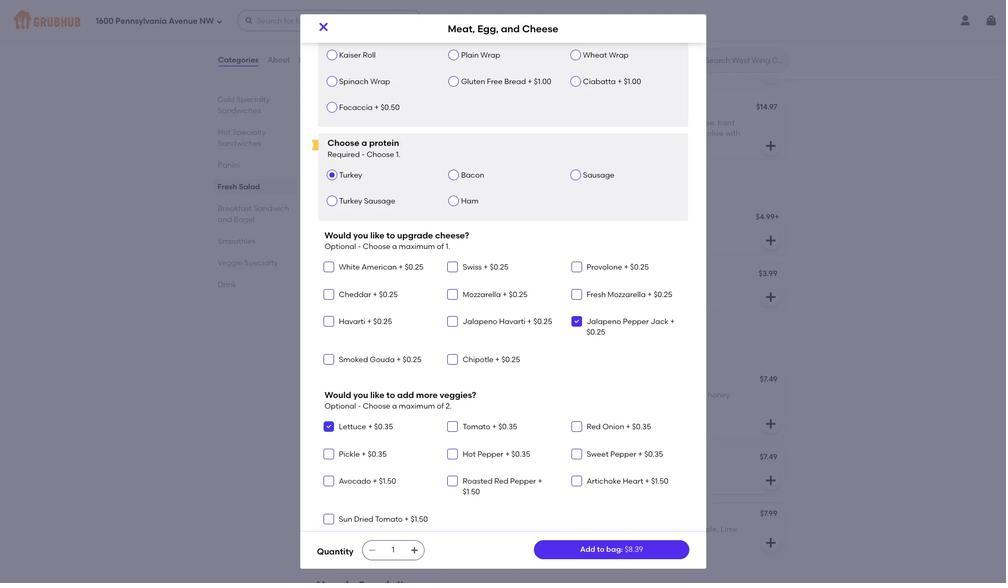 Task type: vqa. For each thing, say whether or not it's contained in the screenshot.
reviewer associated with Dawn
no



Task type: describe. For each thing, give the bounding box(es) containing it.
vinaigrette
[[360, 140, 400, 149]]

yogurt, for two bananas, peanutbutter, low fat yogurt, honey.
[[325, 402, 351, 411]]

pennsylvania
[[115, 16, 167, 26]]

caesar salad
[[325, 26, 375, 35]]

school day smoothies image
[[468, 369, 548, 438]]

a inside would you like to upgrade cheese? optional - choose a maximum of 1.
[[392, 242, 397, 251]]

strawberry, banana, apple juice, honey.
[[325, 525, 467, 534]]

one banana, blueberries, low fat yogurt, honey.
[[562, 391, 731, 400]]

yogurt,
[[613, 536, 638, 545]]

fresh salad
[[218, 182, 260, 191]]

of inside would you like to add more veggies? optional - choose a maximum of 2.
[[437, 402, 444, 411]]

blueberries, banana, apple juice, honey.
[[562, 469, 705, 478]]

protein for a
[[369, 138, 399, 148]]

low for juice,
[[423, 469, 435, 478]]

croutons,
[[325, 51, 359, 60]]

juice, right the orange
[[402, 469, 421, 478]]

dressing. inside shredded parmesan, house croutons, with romaine lettuce, caesar dressing.
[[354, 62, 386, 71]]

pepper for hot
[[478, 450, 504, 459]]

breakfast sandwich and bagel tab
[[218, 203, 292, 225]]

1 vertical spatial sausage
[[364, 197, 395, 206]]

categories button
[[218, 41, 259, 79]]

wrap for wheat wrap
[[609, 51, 629, 60]]

+ inside jalapeno pepper jack + $0.25
[[670, 317, 675, 326]]

lettuce, inside tomato, carrot, cucumber, with romaine lettuce, balsamic vinaigrette.
[[708, 41, 735, 50]]

2 havarti from the left
[[499, 317, 526, 326]]

heart
[[623, 477, 643, 486]]

salad for cheese,
[[349, 103, 370, 112]]

fat for peanutbutter,
[[443, 391, 453, 400]]

choose up required
[[328, 138, 359, 148]]

turkey for turkey
[[339, 171, 362, 180]]

main navigation navigation
[[0, 0, 1006, 41]]

jalapeno pepper jack + $0.25
[[587, 317, 675, 337]]

two bananas, peanutbutter, low fat yogurt, honey.
[[325, 391, 453, 411]]

optional inside would you like to add more veggies? optional - choose a maximum of 2.
[[325, 402, 356, 411]]

boiled inside feta cheese, hard boiled egg, tomato, red pepper, cucumber, kalamata olive, with romaine lettuce, balsamic vinaigrette dressing.
[[391, 118, 414, 127]]

smoked gouda + $0.25
[[339, 355, 422, 364]]

chipotle
[[463, 355, 494, 364]]

$1.50 inside "roasted red pepper + $1.50"
[[463, 488, 480, 497]]

dried
[[354, 515, 373, 524]]

cheese, inside feta cheese, hard boiled egg, tomato, red pepper, cucumber, kalamata olive, with romaine lettuce, balsamic vinaigrette dressing.
[[343, 118, 371, 127]]

spinach
[[339, 77, 369, 86]]

reviews button
[[299, 41, 329, 79]]

blueberries,
[[562, 469, 604, 478]]

one
[[562, 391, 578, 400]]

$0.35 right day
[[368, 450, 387, 459]]

nw
[[200, 16, 214, 26]]

lettuce, inside feta cheese, hard boiled egg, tomato, red pepper, cucumber, kalamata olive, with romaine lettuce, balsamic vinaigrette dressing.
[[472, 129, 499, 138]]

happy day smoothies
[[325, 454, 406, 463]]

hard inside feta cheese, hard boiled egg, tomato, red pepper, cucumber, kalamata olive, with romaine lettuce, balsamic vinaigrette dressing.
[[373, 118, 390, 127]]

would you like to upgrade cheese? optional - choose a maximum of 1.
[[325, 230, 469, 251]]

banana,
[[595, 525, 626, 534]]

$1.50 right heart
[[651, 477, 669, 486]]

pepper for sweet
[[610, 450, 636, 459]]

1 horizontal spatial sandwich
[[374, 182, 429, 195]]

turkey sausage
[[339, 197, 395, 206]]

pepper inside "roasted red pepper + $1.50"
[[510, 477, 536, 486]]

for
[[372, 348, 381, 355]]

spinach, banana, celery, cucumber, apple, lime juice, low fat yogurt, crushed ice
[[562, 525, 738, 545]]

$0.35 up blueberries, banana, apple juice, honey. on the right bottom of page
[[644, 450, 663, 459]]

pepper for jalapeno
[[623, 317, 649, 326]]

greek salad
[[325, 103, 370, 112]]

$7.49 for blueberries, banana, apple juice, honey.
[[760, 453, 778, 462]]

ege.
[[586, 129, 602, 138]]

fat for juice,
[[437, 469, 447, 478]]

cold specialty sandwiches
[[218, 95, 270, 115]]

strawberries,
[[325, 469, 373, 478]]

1 horizontal spatial meat,
[[448, 23, 475, 35]]

honey. for strawberries, orange juice, low fat yogurt, honey.
[[475, 469, 499, 478]]

2.
[[446, 402, 452, 411]]

juice, inside spinach, banana, celery, cucumber, apple, lime juice, low fat yogurt, crushed ice
[[562, 536, 581, 545]]

2 mozzarella from the left
[[608, 290, 646, 299]]

kalamata inside feta cheese, hard boiled egg, tomato, red pepper, cucumber, kalamata olive, with romaine lettuce, balsamic vinaigrette dressing.
[[366, 129, 401, 138]]

pickle
[[339, 450, 360, 459]]

choose inside would you like to add more veggies? optional - choose a maximum of 2.
[[363, 402, 390, 411]]

drink tab
[[218, 279, 292, 290]]

0 vertical spatial tomato
[[463, 423, 490, 432]]

2 vertical spatial to
[[597, 545, 605, 554]]

veggie specialty
[[218, 259, 277, 268]]

fresh mozzarella + $0.25
[[587, 290, 673, 299]]

hot for hot specialty sandwiches
[[218, 128, 231, 137]]

chipotle + $0.25
[[463, 355, 520, 364]]

ice
[[672, 536, 683, 545]]

kalamata inside the grilled chicken breast, bacon, blue cheese, hard boiled ege. avocado, tomato, kalamata olive with romain lettuce, blue cheese dressing.
[[670, 129, 705, 138]]

2 $1.00 from the left
[[624, 77, 641, 86]]

lettuce, inside the grilled chicken breast, bacon, blue cheese, hard boiled ege. avocado, tomato, kalamata olive with romain lettuce, blue cheese dressing.
[[590, 140, 617, 149]]

croissant
[[461, 25, 495, 34]]

ciabatta + $1.00
[[583, 77, 641, 86]]

hot pepper + $0.35
[[463, 450, 530, 459]]

artichoke
[[587, 477, 621, 486]]

bagel inside breakfast sandwich and bagel
[[234, 215, 254, 224]]

jalapeno for jalapeno pepper jack
[[587, 317, 621, 326]]

$7.49 for one banana, blueberries, low fat yogurt, honey.
[[760, 375, 778, 384]]

whey
[[331, 348, 347, 355]]

roasted
[[463, 477, 493, 486]]

1600 pennsylvania avenue nw
[[96, 16, 214, 26]]

1 vertical spatial egg,
[[348, 270, 364, 279]]

+ inside "roasted red pepper + $1.50"
[[538, 477, 542, 486]]

1 horizontal spatial red
[[587, 423, 601, 432]]

strawberries, orange juice, low fat yogurt, honey.
[[325, 469, 499, 478]]

honey. for two bananas, peanutbutter, low fat yogurt, honey.
[[352, 402, 376, 411]]

olive
[[707, 129, 724, 138]]

artichoke heart + $1.50
[[587, 477, 669, 486]]

bacon
[[461, 171, 484, 180]]

1 bagel with cream cheese from the top
[[562, 270, 657, 279]]

pickle + $0.35
[[339, 450, 387, 459]]

panini tab
[[218, 160, 292, 171]]

with inside tomato, carrot, cucumber, with romaine lettuce, balsamic vinaigrette.
[[660, 41, 675, 50]]

to for add
[[387, 390, 395, 400]]

specialty for cold specialty sandwiches
[[237, 95, 270, 104]]

$0.50 for croissant + $0.50
[[503, 25, 522, 34]]

romaine inside tomato, carrot, cucumber, with romaine lettuce, balsamic vinaigrette.
[[676, 41, 706, 50]]

romain
[[562, 140, 588, 149]]

would you like to add more veggies? optional - choose a maximum of 2.
[[325, 390, 476, 411]]

would for would you like to upgrade cheese?
[[325, 230, 351, 240]]

like for upgrade
[[370, 230, 385, 240]]

a inside would you like to add more veggies? optional - choose a maximum of 2.
[[392, 402, 397, 411]]

hot specialty sandwiches tab
[[218, 127, 292, 149]]

bacon,
[[644, 118, 669, 127]]

- inside would you like to upgrade cheese? optional - choose a maximum of 1.
[[358, 242, 361, 251]]

with inside the grilled chicken breast, bacon, blue cheese, hard boiled ege. avocado, tomato, kalamata olive with romain lettuce, blue cheese dressing.
[[725, 129, 740, 138]]

$0.35 right onion
[[632, 423, 651, 432]]

1. inside the choose a protein required - choose 1.
[[396, 150, 401, 159]]

salad inside tab
[[239, 182, 260, 191]]

choose down vinaigrette
[[367, 150, 394, 159]]

smoothies tab
[[218, 236, 292, 247]]

fresh for fresh salad
[[218, 182, 237, 191]]

reviews
[[299, 55, 329, 64]]

carrot,
[[594, 41, 618, 50]]

0 vertical spatial breakfast sandwich and bagel
[[317, 182, 489, 195]]

havarti + $0.25
[[339, 317, 392, 326]]

0 vertical spatial sausage
[[583, 171, 615, 180]]

jack
[[651, 317, 669, 326]]

you for would you like to upgrade cheese?
[[353, 230, 368, 240]]

sandwiches for hot
[[218, 139, 261, 148]]

2 bagel with cream cheese from the top
[[562, 285, 656, 294]]

smoothies inside tab
[[218, 237, 255, 246]]

shredded
[[325, 41, 361, 50]]

shredded parmesan, house croutons, with romaine lettuce, caesar dressing.
[[325, 41, 436, 71]]

maximum inside would you like to upgrade cheese? optional - choose a maximum of 1.
[[399, 242, 435, 251]]

cold specialty sandwiches tab
[[218, 94, 292, 116]]

bag:
[[606, 545, 623, 554]]

kaiser roll
[[339, 51, 376, 60]]

breakfast sandwich and bagel inside tab
[[218, 204, 289, 224]]

ciabatta
[[583, 77, 616, 86]]

$0.50 for focaccia + $0.50
[[381, 103, 400, 112]]

wrap for spinach wrap
[[370, 77, 390, 86]]

provolone
[[587, 263, 622, 272]]

sandwich inside tab
[[254, 204, 289, 213]]

$3.99
[[759, 269, 778, 278]]

plain
[[461, 51, 479, 60]]

cheese
[[636, 140, 662, 149]]

balsamic
[[562, 51, 596, 60]]

avocado + $1.50
[[339, 477, 396, 486]]

1 $1.00 from the left
[[534, 77, 551, 86]]

add for add whey protein for an additional charge.
[[317, 348, 330, 355]]

required
[[328, 150, 360, 159]]

ham, bacon, turkey, sausage or turkey sausage.
[[325, 285, 500, 294]]

cucumber, inside tomato, carrot, cucumber, with romaine lettuce, balsamic vinaigrette.
[[619, 41, 658, 50]]

lettuce
[[339, 423, 366, 432]]

smoothies for blueberries, banana, apple juice, honey.
[[602, 454, 640, 463]]

fresh for fresh mozzarella + $0.25
[[587, 290, 606, 299]]

1 horizontal spatial egg,
[[478, 23, 499, 35]]

2 vertical spatial sausage
[[400, 285, 431, 294]]

like for add
[[370, 390, 385, 400]]

sausage.
[[467, 285, 500, 294]]

low for blueberries,
[[655, 391, 668, 400]]

kaiser
[[339, 51, 361, 60]]

drink
[[218, 280, 236, 289]]

blue moon smoothies
[[562, 454, 640, 463]]

choose inside would you like to upgrade cheese? optional - choose a maximum of 1.
[[363, 242, 390, 251]]

vinaigrette.
[[597, 51, 638, 60]]

svg image inside main navigation navigation
[[985, 14, 998, 27]]

0 vertical spatial meat, egg, and cheese
[[448, 23, 558, 35]]

honey. for one banana, blueberries, low fat yogurt, honey.
[[708, 391, 731, 400]]

sweet
[[587, 450, 609, 459]]

breakfast inside breakfast sandwich and bagel
[[218, 204, 252, 213]]

optional inside would you like to upgrade cheese? optional - choose a maximum of 1.
[[325, 242, 356, 251]]

focaccia
[[339, 103, 373, 112]]

$4.99 +
[[756, 212, 779, 221]]

provolone + $0.25
[[587, 263, 649, 272]]

romaine inside feta cheese, hard boiled egg, tomato, red pepper, cucumber, kalamata olive, with romaine lettuce, balsamic vinaigrette dressing.
[[440, 129, 470, 138]]



Task type: locate. For each thing, give the bounding box(es) containing it.
like left add
[[370, 390, 385, 400]]

$0.25
[[405, 263, 424, 272], [490, 263, 509, 272], [630, 263, 649, 272], [379, 290, 398, 299], [509, 290, 528, 299], [654, 290, 673, 299], [373, 317, 392, 326], [534, 317, 552, 326], [587, 328, 605, 337], [403, 355, 422, 364], [502, 355, 520, 364]]

cheese?
[[435, 230, 469, 240]]

avenue
[[169, 16, 198, 26]]

1 hard from the left
[[373, 118, 390, 127]]

wheat wrap
[[583, 51, 629, 60]]

0 horizontal spatial apple
[[400, 525, 421, 534]]

you right the two
[[353, 390, 368, 400]]

would inside would you like to upgrade cheese? optional - choose a maximum of 1.
[[325, 230, 351, 240]]

1 vertical spatial fresh
[[587, 290, 606, 299]]

apple down sweet pepper + $0.35
[[638, 469, 659, 478]]

1 horizontal spatial hot
[[463, 450, 476, 459]]

bagel with cream cheese up the "fresh mozzarella + $0.25"
[[562, 270, 657, 279]]

2 vertical spatial a
[[392, 402, 397, 411]]

0 horizontal spatial fresh
[[218, 182, 237, 191]]

$14.97
[[756, 102, 778, 111]]

bagel
[[456, 182, 489, 195], [234, 215, 254, 224], [562, 270, 583, 279], [562, 285, 583, 294]]

to for upgrade
[[387, 230, 395, 240]]

turkey for turkey sausage
[[339, 197, 362, 206]]

smoothies for strawberry, banana, apple juice, honey.
[[378, 510, 416, 519]]

1 horizontal spatial $1.00
[[624, 77, 641, 86]]

cold
[[218, 95, 235, 104]]

$1.00 right bread
[[534, 77, 551, 86]]

red left onion
[[587, 423, 601, 432]]

tomato, down bacon,
[[639, 129, 668, 138]]

avocado
[[339, 477, 371, 486]]

1 vertical spatial like
[[370, 390, 385, 400]]

0 vertical spatial maximum
[[399, 242, 435, 251]]

yogurt, inside two bananas, peanutbutter, low fat yogurt, honey.
[[325, 402, 351, 411]]

sweet pepper + $0.35
[[587, 450, 663, 459]]

tomato, left red
[[433, 118, 462, 127]]

2 vertical spatial romaine
[[440, 129, 470, 138]]

happy
[[325, 454, 350, 463]]

lettuce, up search west wing cafe - penn ave search field
[[708, 41, 735, 50]]

pepper left jack in the bottom of the page
[[623, 317, 649, 326]]

you up white in the left of the page
[[353, 230, 368, 240]]

romaine up search icon at the right
[[676, 41, 706, 50]]

1 havarti from the left
[[339, 317, 365, 326]]

low
[[583, 536, 597, 545]]

yogurt, for one banana, blueberries, low fat yogurt, honey.
[[681, 391, 706, 400]]

hot up "roasted"
[[463, 450, 476, 459]]

categories
[[218, 55, 259, 64]]

1 vertical spatial specialty
[[232, 128, 266, 137]]

egg and cheese
[[562, 213, 622, 222]]

0 horizontal spatial breakfast sandwich and bagel
[[218, 204, 289, 224]]

1 optional from the top
[[325, 242, 356, 251]]

1 horizontal spatial jalapeno
[[587, 317, 621, 326]]

banana, right one
[[579, 391, 610, 400]]

caesar
[[325, 26, 352, 35], [325, 62, 352, 71]]

egg, up plain wrap at top left
[[478, 23, 499, 35]]

1 caesar from the top
[[325, 26, 352, 35]]

1 vertical spatial apple
[[400, 525, 421, 534]]

1 egg from the left
[[325, 213, 340, 222]]

$4.99
[[756, 212, 775, 221]]

additional
[[392, 348, 423, 355]]

$9.99
[[523, 26, 541, 35]]

0 horizontal spatial dressing.
[[354, 62, 386, 71]]

red inside "roasted red pepper + $1.50"
[[494, 477, 508, 486]]

about
[[268, 55, 290, 64]]

boiled down grilled
[[562, 129, 585, 138]]

protein
[[369, 138, 399, 148], [349, 348, 371, 355]]

1. inside would you like to upgrade cheese? optional - choose a maximum of 1.
[[446, 242, 450, 251]]

daily
[[325, 510, 344, 519]]

1 vertical spatial sandwich
[[254, 204, 289, 213]]

red right "roasted"
[[494, 477, 508, 486]]

$7.49 for strawberries, orange juice, low fat yogurt, honey.
[[523, 453, 541, 462]]

0 horizontal spatial kalamata
[[366, 129, 401, 138]]

specialty
[[237, 95, 270, 104], [232, 128, 266, 137], [244, 259, 277, 268]]

to left add
[[387, 390, 395, 400]]

egg for egg and cheese
[[562, 213, 576, 222]]

you for would you like to add more veggies?
[[353, 390, 368, 400]]

$1.50 up the strawberry, banana, apple juice, honey.
[[411, 515, 428, 524]]

0 vertical spatial cream
[[602, 270, 627, 279]]

daily squeeze smoothies
[[325, 510, 416, 519]]

1 you from the top
[[353, 230, 368, 240]]

0 vertical spatial meat,
[[448, 23, 475, 35]]

cucumber, up balsamic
[[325, 129, 364, 138]]

dressing. inside the grilled chicken breast, bacon, blue cheese, hard boiled ege. avocado, tomato, kalamata olive with romain lettuce, blue cheese dressing.
[[663, 140, 695, 149]]

wheat
[[583, 51, 607, 60]]

lettuce, down pepper, on the top of page
[[472, 129, 499, 138]]

add whey protein for an additional charge.
[[317, 348, 449, 355]]

1 vertical spatial caesar
[[325, 62, 352, 71]]

apple for blue moon smoothies
[[638, 469, 659, 478]]

2 cheese, from the left
[[688, 118, 716, 127]]

cheese, up olive
[[688, 118, 716, 127]]

0 vertical spatial 1.
[[396, 150, 401, 159]]

choose a protein required - choose 1.
[[328, 138, 401, 159]]

smoothies up blueberries, banana, apple juice, honey. on the right bottom of page
[[602, 454, 640, 463]]

hot down cold
[[218, 128, 231, 137]]

cheese, inside the grilled chicken breast, bacon, blue cheese, hard boiled ege. avocado, tomato, kalamata olive with romain lettuce, blue cheese dressing.
[[688, 118, 716, 127]]

1 vertical spatial sandwiches
[[218, 139, 261, 148]]

juice, down sun dried tomato + $1.50
[[423, 525, 442, 534]]

2 vertical spatial turkey
[[442, 285, 465, 294]]

orange
[[374, 469, 400, 478]]

specialty for veggie specialty
[[244, 259, 277, 268]]

1 vertical spatial 1.
[[446, 242, 450, 251]]

Search West Wing Cafe - Penn Ave search field
[[704, 56, 785, 66]]

$0.35 down two bananas, peanutbutter, low fat yogurt, honey.
[[374, 423, 393, 432]]

0 horizontal spatial blue
[[619, 140, 634, 149]]

pepper up blueberries, banana, apple juice, honey. on the right bottom of page
[[610, 450, 636, 459]]

cucumber, inside feta cheese, hard boiled egg, tomato, red pepper, cucumber, kalamata olive, with romaine lettuce, balsamic vinaigrette dressing.
[[325, 129, 364, 138]]

sandwiches inside cold specialty sandwiches
[[218, 106, 261, 115]]

mozzarella down swiss + $0.25
[[463, 290, 501, 299]]

protein down focaccia + $0.50
[[369, 138, 399, 148]]

yogurt, for strawberries, orange juice, low fat yogurt, honey.
[[448, 469, 474, 478]]

like inside would you like to add more veggies? optional - choose a maximum of 2.
[[370, 390, 385, 400]]

svg image
[[245, 16, 253, 25], [216, 18, 222, 25], [764, 139, 777, 152], [450, 264, 456, 270], [574, 264, 580, 270], [527, 291, 540, 303], [764, 291, 777, 303], [326, 291, 332, 298], [450, 291, 456, 298], [574, 291, 580, 298], [326, 318, 332, 325], [574, 318, 580, 325], [450, 424, 456, 430], [326, 451, 332, 457], [764, 474, 777, 487], [450, 478, 456, 484], [527, 537, 540, 549], [764, 537, 777, 549], [410, 546, 419, 555]]

0 horizontal spatial jalapeno
[[463, 317, 497, 326]]

low right the orange
[[423, 469, 435, 478]]

1 cheese, from the left
[[343, 118, 371, 127]]

with inside shredded parmesan, house croutons, with romaine lettuce, caesar dressing.
[[361, 51, 376, 60]]

1 vertical spatial bagel with cream cheese
[[562, 285, 656, 294]]

2 vertical spatial -
[[358, 402, 361, 411]]

of down cheese?
[[437, 242, 444, 251]]

tomato, carrot, cucumber, with romaine lettuce, balsamic vinaigrette. button
[[556, 19, 784, 88]]

cream up the "fresh mozzarella + $0.25"
[[602, 270, 627, 279]]

0 horizontal spatial $0.50
[[381, 103, 400, 112]]

spinach,
[[562, 525, 594, 534]]

smoothies up veggie
[[218, 237, 255, 246]]

0 horizontal spatial 1.
[[396, 150, 401, 159]]

1 vertical spatial cream
[[602, 285, 627, 294]]

you inside would you like to upgrade cheese? optional - choose a maximum of 1.
[[353, 230, 368, 240]]

protein inside the choose a protein required - choose 1.
[[369, 138, 399, 148]]

1 horizontal spatial kalamata
[[670, 129, 705, 138]]

romaine down red
[[440, 129, 470, 138]]

$0.50 right "focaccia"
[[381, 103, 400, 112]]

$4.49 +
[[519, 212, 542, 221]]

0 horizontal spatial meat, egg, and cheese
[[325, 270, 409, 279]]

meat, up ham,
[[325, 270, 346, 279]]

2 maximum from the top
[[399, 402, 435, 411]]

1 sandwiches from the top
[[218, 106, 261, 115]]

0 horizontal spatial boiled
[[391, 118, 414, 127]]

white
[[339, 263, 360, 272]]

0 vertical spatial to
[[387, 230, 395, 240]]

sandwiches up panini
[[218, 139, 261, 148]]

protein left for
[[349, 348, 371, 355]]

fat for blueberries,
[[669, 391, 679, 400]]

1 horizontal spatial 1.
[[446, 242, 450, 251]]

- inside the choose a protein required - choose 1.
[[362, 150, 365, 159]]

2 like from the top
[[370, 390, 385, 400]]

quantity
[[317, 547, 354, 557]]

0 vertical spatial blue
[[671, 118, 687, 127]]

salad up parmesan,
[[354, 26, 375, 35]]

2 hard from the left
[[718, 118, 735, 127]]

0 vertical spatial specialty
[[237, 95, 270, 104]]

squeeze
[[346, 510, 376, 519]]

specialty inside hot specialty sandwiches
[[232, 128, 266, 137]]

1 horizontal spatial wrap
[[481, 51, 500, 60]]

1 vertical spatial meat, egg, and cheese
[[325, 270, 409, 279]]

1 horizontal spatial egg
[[562, 213, 576, 222]]

sausage
[[583, 171, 615, 180], [364, 197, 395, 206], [400, 285, 431, 294]]

Input item quantity number field
[[382, 541, 405, 560]]

hard down focaccia + $0.50
[[373, 118, 390, 127]]

to inside would you like to add more veggies? optional - choose a maximum of 2.
[[387, 390, 395, 400]]

mozzarella down provolone + $0.25
[[608, 290, 646, 299]]

you inside would you like to add more veggies? optional - choose a maximum of 2.
[[353, 390, 368, 400]]

1 vertical spatial you
[[353, 390, 368, 400]]

2 caesar from the top
[[325, 62, 352, 71]]

search icon image
[[688, 54, 701, 67]]

smoothies up the orange
[[368, 454, 406, 463]]

1 vertical spatial breakfast
[[218, 204, 252, 213]]

- inside would you like to add more veggies? optional - choose a maximum of 2.
[[358, 402, 361, 411]]

bagel with cream cheese down provolone
[[562, 285, 656, 294]]

hard inside the grilled chicken breast, bacon, blue cheese, hard boiled ege. avocado, tomato, kalamata olive with romain lettuce, blue cheese dressing.
[[718, 118, 735, 127]]

sandwiches down cold
[[218, 106, 261, 115]]

breakfast up turkey sausage
[[317, 182, 372, 195]]

1 horizontal spatial tomato
[[463, 423, 490, 432]]

$7.49
[[760, 375, 778, 384], [523, 453, 541, 462], [760, 453, 778, 462]]

0 horizontal spatial yogurt,
[[325, 402, 351, 411]]

would inside would you like to add more veggies? optional - choose a maximum of 2.
[[325, 390, 351, 400]]

house
[[403, 41, 424, 50]]

0 horizontal spatial cheese,
[[343, 118, 371, 127]]

2 jalapeno from the left
[[587, 317, 621, 326]]

jalapeno
[[463, 317, 497, 326], [587, 317, 621, 326]]

$0.35 up "hot pepper + $0.35"
[[498, 423, 517, 432]]

1 horizontal spatial add
[[580, 545, 595, 554]]

jalapeno for jalapeno havarti
[[463, 317, 497, 326]]

havarti down cheddar
[[339, 317, 365, 326]]

honey. inside two bananas, peanutbutter, low fat yogurt, honey.
[[352, 402, 376, 411]]

1 vertical spatial to
[[387, 390, 395, 400]]

onion
[[603, 423, 624, 432]]

0 horizontal spatial egg,
[[348, 270, 364, 279]]

to down the fat
[[597, 545, 605, 554]]

1 vertical spatial -
[[358, 242, 361, 251]]

breast,
[[617, 118, 642, 127]]

1 horizontal spatial apple
[[638, 469, 659, 478]]

caesar salad image
[[468, 19, 548, 88]]

breakfast sandwich and bagel up turkey sausage
[[317, 182, 489, 195]]

2 vertical spatial banana,
[[368, 525, 399, 534]]

add
[[397, 390, 414, 400]]

cheese, down "focaccia"
[[343, 118, 371, 127]]

a inside the choose a protein required - choose 1.
[[361, 138, 367, 148]]

1 horizontal spatial dressing.
[[402, 140, 434, 149]]

0 horizontal spatial hard
[[373, 118, 390, 127]]

1 vertical spatial yogurt,
[[325, 402, 351, 411]]

or
[[433, 285, 440, 294]]

cheese
[[522, 23, 558, 35], [594, 213, 622, 222], [382, 270, 409, 279], [629, 270, 657, 279], [628, 285, 656, 294]]

1 vertical spatial romaine
[[378, 51, 408, 60]]

0 vertical spatial breakfast
[[317, 182, 372, 195]]

0 horizontal spatial tomato
[[375, 515, 403, 524]]

juice, right heart
[[661, 469, 680, 478]]

0 horizontal spatial romaine
[[378, 51, 408, 60]]

0 horizontal spatial wrap
[[370, 77, 390, 86]]

0 horizontal spatial sandwich
[[254, 204, 289, 213]]

add
[[317, 348, 330, 355], [580, 545, 595, 554]]

blue
[[671, 118, 687, 127], [619, 140, 634, 149]]

0 horizontal spatial add
[[317, 348, 330, 355]]

add for add to bag: $8.39
[[580, 545, 595, 554]]

2 egg from the left
[[562, 213, 576, 222]]

would for would you like to add more veggies?
[[325, 390, 351, 400]]

blue right bacon,
[[671, 118, 687, 127]]

smoothies up the strawberry, banana, apple juice, honey.
[[378, 510, 416, 519]]

a
[[361, 138, 367, 148], [392, 242, 397, 251], [392, 402, 397, 411]]

banana, down sweet pepper + $0.35
[[606, 469, 636, 478]]

juice, down spinach,
[[562, 536, 581, 545]]

egg for egg
[[325, 213, 340, 222]]

fresh salad tab
[[218, 181, 292, 192]]

0 vertical spatial caesar
[[325, 26, 352, 35]]

1 would from the top
[[325, 230, 351, 240]]

fresh inside tab
[[218, 182, 237, 191]]

egg,
[[478, 23, 499, 35], [348, 270, 364, 279]]

lettuce,
[[708, 41, 735, 50], [409, 51, 436, 60], [472, 129, 499, 138], [590, 140, 617, 149]]

1 horizontal spatial breakfast
[[317, 182, 372, 195]]

to left upgrade in the left top of the page
[[387, 230, 395, 240]]

1 vertical spatial maximum
[[399, 402, 435, 411]]

pepper inside jalapeno pepper jack + $0.25
[[623, 317, 649, 326]]

1 vertical spatial breakfast sandwich and bagel
[[218, 204, 289, 224]]

1 horizontal spatial cucumber,
[[619, 41, 658, 50]]

choose down bananas, in the bottom of the page
[[363, 402, 390, 411]]

svg image
[[985, 14, 998, 27], [317, 21, 330, 33], [527, 67, 540, 80], [764, 67, 777, 80], [764, 234, 777, 247], [326, 264, 332, 270], [326, 356, 332, 363], [450, 356, 456, 363], [764, 418, 777, 430], [326, 424, 332, 430], [574, 424, 580, 430], [574, 451, 580, 457], [527, 474, 540, 487], [326, 478, 332, 484], [574, 478, 580, 484], [326, 516, 332, 522], [368, 546, 376, 555]]

salad for parmesan,
[[354, 26, 375, 35]]

specialty inside cold specialty sandwiches
[[237, 95, 270, 104]]

apple up input item quantity number field
[[400, 525, 421, 534]]

dressing. down olive,
[[402, 140, 434, 149]]

hot for hot pepper + $0.35
[[463, 450, 476, 459]]

0 vertical spatial you
[[353, 230, 368, 240]]

specialty right cold
[[237, 95, 270, 104]]

2 horizontal spatial wrap
[[609, 51, 629, 60]]

0 horizontal spatial meat,
[[325, 270, 346, 279]]

jalapeno inside jalapeno pepper jack + $0.25
[[587, 317, 621, 326]]

$1.00 down vinaigrette.
[[624, 77, 641, 86]]

banana, for blueberries,
[[606, 469, 636, 478]]

boiled inside the grilled chicken breast, bacon, blue cheese, hard boiled ege. avocado, tomato, kalamata olive with romain lettuce, blue cheese dressing.
[[562, 129, 585, 138]]

2 sandwiches from the top
[[218, 139, 261, 148]]

a right balsamic
[[361, 138, 367, 148]]

banana,
[[579, 391, 610, 400], [606, 469, 636, 478], [368, 525, 399, 534]]

wrap for plain wrap
[[481, 51, 500, 60]]

+
[[497, 25, 502, 34], [528, 77, 532, 86], [618, 77, 622, 86], [374, 103, 379, 112], [538, 212, 542, 221], [775, 212, 779, 221], [399, 263, 403, 272], [484, 263, 488, 272], [624, 263, 629, 272], [373, 290, 377, 299], [503, 290, 507, 299], [648, 290, 652, 299], [367, 317, 372, 326], [527, 317, 532, 326], [670, 317, 675, 326], [397, 355, 401, 364], [495, 355, 500, 364], [368, 423, 373, 432], [492, 423, 497, 432], [626, 423, 631, 432], [362, 450, 366, 459], [505, 450, 510, 459], [638, 450, 643, 459], [373, 477, 377, 486], [538, 477, 542, 486], [645, 477, 650, 486], [405, 515, 409, 524]]

romaine inside shredded parmesan, house croutons, with romaine lettuce, caesar dressing.
[[378, 51, 408, 60]]

lettuce, inside shredded parmesan, house croutons, with romaine lettuce, caesar dressing.
[[409, 51, 436, 60]]

$1.50 down happy day smoothies
[[379, 477, 396, 486]]

hot inside hot specialty sandwiches
[[218, 128, 231, 137]]

havarti down "mozzarella + $0.25"
[[499, 317, 526, 326]]

caesar down croutons,
[[325, 62, 352, 71]]

specialty for hot specialty sandwiches
[[232, 128, 266, 137]]

salad
[[354, 26, 375, 35], [349, 103, 370, 112], [239, 182, 260, 191]]

spinach wrap
[[339, 77, 390, 86]]

$0.25 inside jalapeno pepper jack + $0.25
[[587, 328, 605, 337]]

sandwich
[[374, 182, 429, 195], [254, 204, 289, 213]]

2 horizontal spatial sausage
[[583, 171, 615, 180]]

- right required
[[362, 150, 365, 159]]

0 vertical spatial -
[[362, 150, 365, 159]]

1600
[[96, 16, 114, 26]]

kalamata up vinaigrette
[[366, 129, 401, 138]]

turkey,
[[373, 285, 398, 294]]

1 like from the top
[[370, 230, 385, 240]]

like up american
[[370, 230, 385, 240]]

bread
[[504, 77, 526, 86]]

1 vertical spatial red
[[494, 477, 508, 486]]

1 horizontal spatial breakfast sandwich and bagel
[[317, 182, 489, 195]]

of inside would you like to upgrade cheese? optional - choose a maximum of 1.
[[437, 242, 444, 251]]

1. down cheese?
[[446, 242, 450, 251]]

1 horizontal spatial fresh
[[587, 290, 606, 299]]

low for peanutbutter,
[[429, 391, 441, 400]]

1 horizontal spatial cheese,
[[688, 118, 716, 127]]

fat inside two bananas, peanutbutter, low fat yogurt, honey.
[[443, 391, 453, 400]]

1 horizontal spatial hard
[[718, 118, 735, 127]]

breakfast sandwich and bagel up smoothies tab
[[218, 204, 289, 224]]

a down 'peanutbutter,'
[[392, 402, 397, 411]]

sandwiches for cold
[[218, 106, 261, 115]]

1 of from the top
[[437, 242, 444, 251]]

tomato,
[[562, 41, 592, 50]]

jalapeno havarti + $0.25
[[463, 317, 552, 326]]

american
[[362, 263, 397, 272]]

1 vertical spatial of
[[437, 402, 444, 411]]

1 vertical spatial meat,
[[325, 270, 346, 279]]

to inside would you like to upgrade cheese? optional - choose a maximum of 1.
[[387, 230, 395, 240]]

grilled
[[562, 118, 586, 127]]

like
[[370, 230, 385, 240], [370, 390, 385, 400]]

would up white in the left of the page
[[325, 230, 351, 240]]

sausage left or
[[400, 285, 431, 294]]

fat up 2.
[[443, 391, 453, 400]]

0 vertical spatial yogurt,
[[681, 391, 706, 400]]

caesar up shredded
[[325, 26, 352, 35]]

1 horizontal spatial mozzarella
[[608, 290, 646, 299]]

$4.49
[[519, 212, 538, 221]]

1 vertical spatial boiled
[[562, 129, 585, 138]]

1 horizontal spatial romaine
[[440, 129, 470, 138]]

1 maximum from the top
[[399, 242, 435, 251]]

1 horizontal spatial tomato,
[[639, 129, 668, 138]]

1 vertical spatial blue
[[619, 140, 634, 149]]

fresh down panini
[[218, 182, 237, 191]]

a up white american + $0.25
[[392, 242, 397, 251]]

banana, for one
[[579, 391, 610, 400]]

0 vertical spatial of
[[437, 242, 444, 251]]

2 would from the top
[[325, 390, 351, 400]]

salad right 'greek'
[[349, 103, 370, 112]]

of
[[437, 242, 444, 251], [437, 402, 444, 411]]

maximum inside would you like to add more veggies? optional - choose a maximum of 2.
[[399, 402, 435, 411]]

sun
[[339, 515, 352, 524]]

egg right $4.49 +
[[562, 213, 576, 222]]

0 horizontal spatial red
[[494, 477, 508, 486]]

0 horizontal spatial breakfast
[[218, 204, 252, 213]]

sandwich down fresh salad tab
[[254, 204, 289, 213]]

1 mozzarella from the left
[[463, 290, 501, 299]]

0 vertical spatial egg,
[[478, 23, 499, 35]]

tomato,
[[433, 118, 462, 127], [639, 129, 668, 138]]

cucumber,
[[654, 525, 694, 534]]

lettuce + $0.35
[[339, 423, 393, 432]]

dressing.
[[354, 62, 386, 71], [402, 140, 434, 149], [663, 140, 695, 149]]

romaine down parmesan,
[[378, 51, 408, 60]]

like inside would you like to upgrade cheese? optional - choose a maximum of 1.
[[370, 230, 385, 240]]

2 kalamata from the left
[[670, 129, 705, 138]]

1 jalapeno from the left
[[463, 317, 497, 326]]

1 vertical spatial $0.50
[[381, 103, 400, 112]]

banana, for strawberry,
[[368, 525, 399, 534]]

and inside breakfast sandwich and bagel
[[218, 215, 232, 224]]

optional
[[325, 242, 356, 251], [325, 402, 356, 411]]

breakfast sandwich and bagel
[[317, 182, 489, 195], [218, 204, 289, 224]]

1 vertical spatial banana,
[[606, 469, 636, 478]]

specialty down smoothies tab
[[244, 259, 277, 268]]

dressing. inside feta cheese, hard boiled egg, tomato, red pepper, cucumber, kalamata olive, with romaine lettuce, balsamic vinaigrette dressing.
[[402, 140, 434, 149]]

protein for whey
[[349, 348, 371, 355]]

dressing. right the cheese
[[663, 140, 695, 149]]

caesar inside shredded parmesan, house croutons, with romaine lettuce, caesar dressing.
[[325, 62, 352, 71]]

apple for daily squeeze smoothies
[[400, 525, 421, 534]]

dressing. down roll on the left top
[[354, 62, 386, 71]]

banana, down sun dried tomato + $1.50
[[368, 525, 399, 534]]

tomato, inside feta cheese, hard boiled egg, tomato, red pepper, cucumber, kalamata olive, with romaine lettuce, balsamic vinaigrette dressing.
[[433, 118, 462, 127]]

choose up american
[[363, 242, 390, 251]]

breakfast
[[317, 182, 372, 195], [218, 204, 252, 213]]

0 horizontal spatial sausage
[[364, 197, 395, 206]]

$1.00
[[534, 77, 551, 86], [624, 77, 641, 86]]

add to bag: $8.39
[[580, 545, 643, 554]]

2 of from the top
[[437, 402, 444, 411]]

optional down the two
[[325, 402, 356, 411]]

veggie specialty tab
[[218, 258, 292, 269]]

strawberry,
[[325, 525, 366, 534]]

free
[[487, 77, 503, 86]]

tomato, carrot, cucumber, with romaine lettuce, balsamic vinaigrette.
[[562, 41, 735, 60]]

lime
[[721, 525, 738, 534]]

2 optional from the top
[[325, 402, 356, 411]]

fat right blueberries,
[[669, 391, 679, 400]]

sandwiches inside hot specialty sandwiches
[[218, 139, 261, 148]]

pepper
[[623, 317, 649, 326], [478, 450, 504, 459], [610, 450, 636, 459], [510, 477, 536, 486]]

2 you from the top
[[353, 390, 368, 400]]

boiled up olive,
[[391, 118, 414, 127]]

more
[[416, 390, 438, 400]]

low inside two bananas, peanutbutter, low fat yogurt, honey.
[[429, 391, 441, 400]]

0 vertical spatial sandwiches
[[218, 106, 261, 115]]

egg down turkey sausage
[[325, 213, 340, 222]]

0 horizontal spatial mozzarella
[[463, 290, 501, 299]]

with inside feta cheese, hard boiled egg, tomato, red pepper, cucumber, kalamata olive, with romaine lettuce, balsamic vinaigrette dressing.
[[423, 129, 438, 138]]

smoothies for strawberries, orange juice, low fat yogurt, honey.
[[368, 454, 406, 463]]

1 kalamata from the left
[[366, 129, 401, 138]]

gluten free bread + $1.00
[[461, 77, 551, 86]]

tomato, inside the grilled chicken breast, bacon, blue cheese, hard boiled ege. avocado, tomato, kalamata olive with romain lettuce, blue cheese dressing.
[[639, 129, 668, 138]]

$0.35 up "roasted red pepper + $1.50"
[[512, 450, 530, 459]]

maximum down more
[[399, 402, 435, 411]]

breakfast down fresh salad at the left
[[218, 204, 252, 213]]



